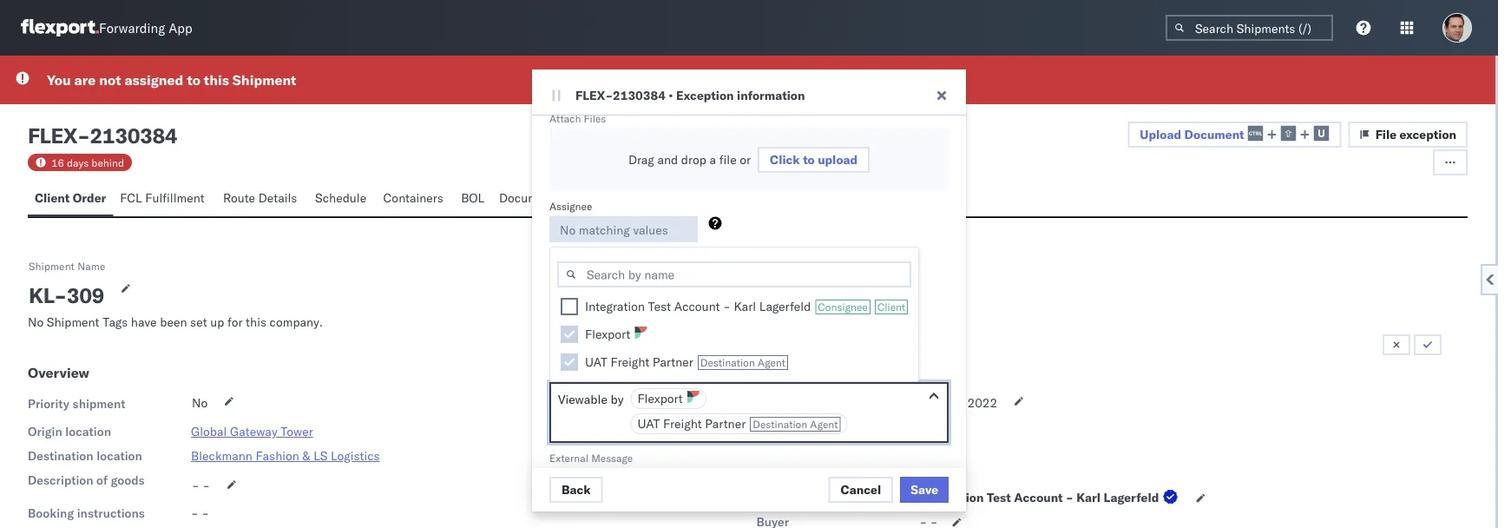 Task type: vqa. For each thing, say whether or not it's contained in the screenshot.
'Dec 11, 2022'
yes



Task type: locate. For each thing, give the bounding box(es) containing it.
0 vertical spatial account
[[675, 299, 720, 314]]

0 vertical spatial destination
[[753, 418, 808, 431]]

global gateway tower link
[[191, 424, 313, 439]]

0 horizontal spatial no
[[28, 314, 44, 330]]

0 horizontal spatial lagerfeld
[[760, 299, 811, 314]]

2022
[[968, 395, 998, 410]]

to right assigned
[[187, 71, 201, 89]]

exception
[[676, 88, 734, 103]]

no down kl-
[[28, 314, 44, 330]]

or
[[740, 152, 751, 167]]

1 vertical spatial destination
[[28, 448, 93, 463]]

booking instructions
[[28, 505, 145, 521]]

0 vertical spatial viewable
[[550, 365, 592, 378]]

1 horizontal spatial test
[[987, 490, 1012, 505]]

days
[[67, 156, 89, 169]]

1 vertical spatial client
[[878, 300, 906, 314]]

1 vertical spatial priority
[[28, 396, 69, 411]]

flex
[[28, 122, 77, 149]]

Search Shipments (/) text field
[[1166, 15, 1334, 41]]

client right consignee
[[878, 300, 906, 314]]

fcl
[[120, 190, 142, 205]]

shipment
[[73, 396, 125, 411]]

route
[[223, 190, 255, 205]]

0 vertical spatial lagerfeld
[[760, 299, 811, 314]]

global gateway tower
[[191, 424, 313, 439]]

date up "agent"
[[828, 396, 853, 411]]

dec 11, 2022
[[921, 395, 998, 410]]

app
[[169, 20, 192, 36]]

1 vertical spatial 2130384
[[90, 122, 177, 149]]

this right assigned
[[204, 71, 229, 89]]

1 horizontal spatial priority
[[550, 288, 584, 301]]

0 vertical spatial date
[[828, 396, 853, 411]]

2130384 left the •
[[613, 88, 666, 103]]

external
[[550, 451, 589, 464]]

0 vertical spatial location
[[65, 424, 111, 439]]

0 horizontal spatial priority
[[28, 396, 69, 411]]

1 horizontal spatial 2130384
[[613, 88, 666, 103]]

&
[[303, 448, 311, 463]]

client order button
[[28, 182, 113, 216]]

documents
[[499, 190, 562, 205]]

0 horizontal spatial to
[[187, 71, 201, 89]]

priority
[[550, 288, 584, 301], [28, 396, 69, 411]]

cancel button
[[829, 477, 894, 503]]

1 vertical spatial location
[[97, 448, 142, 463]]

flex-2130384 • exception information
[[576, 88, 805, 103]]

1 vertical spatial lagerfeld
[[1104, 490, 1160, 505]]

to inside button
[[803, 152, 815, 167]]

to right click
[[803, 152, 815, 167]]

1 vertical spatial shipment
[[29, 259, 75, 272]]

client-
[[757, 458, 805, 475]]

parties up save
[[882, 458, 930, 475]]

flex - 2130384
[[28, 122, 177, 149]]

origin location
[[28, 424, 111, 439]]

1 horizontal spatial integration
[[920, 490, 984, 505]]

1 vertical spatial no
[[192, 395, 208, 410]]

0 vertical spatial karl
[[734, 299, 756, 314]]

2130384 up behind
[[90, 122, 177, 149]]

external message
[[550, 451, 633, 464]]

client order
[[35, 190, 106, 205]]

this
[[204, 71, 229, 89], [246, 314, 267, 330]]

click to upload
[[770, 152, 858, 167]]

file exception button
[[1349, 122, 1469, 148], [1349, 122, 1469, 148]]

0 vertical spatial no
[[28, 314, 44, 330]]

tower
[[281, 424, 313, 439]]

0 vertical spatial test
[[648, 299, 671, 314]]

client for client order
[[35, 190, 70, 205]]

1 vertical spatial viewable
[[558, 392, 608, 407]]

description
[[28, 472, 93, 488]]

message
[[592, 451, 633, 464]]

cargo
[[757, 396, 790, 411]]

messages
[[579, 190, 634, 205]]

goods
[[111, 472, 145, 488]]

test down from
[[648, 299, 671, 314]]

1 horizontal spatial no
[[192, 395, 208, 410]]

0 horizontal spatial account
[[675, 299, 720, 314]]

document
[[1185, 126, 1245, 142]]

date
[[828, 396, 853, 411], [843, 424, 868, 439]]

details
[[259, 190, 297, 205]]

save
[[911, 482, 939, 497]]

consignee
[[818, 300, 868, 314]]

client
[[35, 190, 70, 205], [878, 300, 906, 314]]

priority up 'origin'
[[28, 396, 69, 411]]

assigned
[[125, 71, 184, 89]]

bol
[[461, 190, 485, 205]]

1 vertical spatial to
[[803, 152, 815, 167]]

None text field
[[550, 216, 698, 242]]

1 vertical spatial parties
[[882, 458, 930, 475]]

karl for integration test account - karl lagerfeld
[[1077, 490, 1101, 505]]

upload
[[818, 152, 858, 167]]

no for no shipment tags have been set up for this company.
[[28, 314, 44, 330]]

click to upload button
[[758, 147, 870, 173]]

location for origin location
[[65, 424, 111, 439]]

1 vertical spatial account
[[1015, 490, 1064, 505]]

1 vertical spatial date
[[843, 424, 868, 439]]

documents button
[[492, 182, 572, 216]]

1 horizontal spatial this
[[246, 314, 267, 330]]

0 vertical spatial parties
[[595, 365, 628, 378]]

0 horizontal spatial destination
[[28, 448, 93, 463]]

priority *
[[550, 288, 591, 301]]

priority for priority shipment
[[28, 396, 69, 411]]

16
[[51, 156, 64, 169]]

destination up description
[[28, 448, 93, 463]]

viewable down high
[[550, 365, 592, 378]]

no
[[28, 314, 44, 330], [192, 395, 208, 410]]

location for destination location
[[97, 448, 142, 463]]

date for cargo ready date
[[828, 396, 853, 411]]

test right the save button on the bottom
[[987, 490, 1012, 505]]

viewable parties
[[550, 365, 628, 378]]

location up goods
[[97, 448, 142, 463]]

flexport
[[638, 391, 683, 406]]

test for integration test account - karl lagerfeld consignee
[[648, 299, 671, 314]]

shipment
[[233, 71, 296, 89], [29, 259, 75, 272], [47, 314, 99, 330]]

test
[[648, 299, 671, 314], [987, 490, 1012, 505]]

partner
[[705, 416, 746, 431]]

bleckmann fashion & ls logistics link
[[191, 448, 380, 463]]

0 horizontal spatial client
[[35, 190, 70, 205]]

file exception
[[1376, 127, 1457, 142]]

0 horizontal spatial karl
[[734, 299, 756, 314]]

tags
[[103, 314, 128, 330]]

0 horizontal spatial this
[[204, 71, 229, 89]]

0 vertical spatial integration
[[585, 299, 645, 314]]

destination down "cargo" in the right bottom of the page
[[753, 418, 808, 431]]

fcl fulfillment button
[[113, 182, 216, 216]]

date right "agent"
[[843, 424, 868, 439]]

normal
[[574, 310, 614, 325]]

0 vertical spatial this
[[204, 71, 229, 89]]

None checkbox
[[561, 298, 578, 315]]

1 vertical spatial karl
[[1077, 490, 1101, 505]]

1 horizontal spatial to
[[803, 152, 815, 167]]

1 horizontal spatial lagerfeld
[[1104, 490, 1160, 505]]

destination
[[753, 418, 808, 431], [28, 448, 93, 463]]

no for no
[[192, 395, 208, 410]]

Search by name text field
[[558, 261, 912, 287]]

this right for
[[246, 314, 267, 330]]

0 vertical spatial client
[[35, 190, 70, 205]]

viewable for viewable by
[[558, 392, 608, 407]]

priority left the '*'
[[550, 288, 584, 301]]

information
[[737, 88, 805, 103]]

lagerfeld for integration test account - karl lagerfeld consignee
[[760, 299, 811, 314]]

assignees button
[[643, 182, 717, 216]]

1 vertical spatial test
[[987, 490, 1012, 505]]

description of goods
[[28, 472, 145, 488]]

integration down --
[[920, 490, 984, 505]]

no up global
[[192, 395, 208, 410]]

1 vertical spatial integration
[[920, 490, 984, 505]]

1 vertical spatial this
[[246, 314, 267, 330]]

location up destination location
[[65, 424, 111, 439]]

viewable down viewable parties
[[558, 392, 608, 407]]

0 vertical spatial - -
[[192, 478, 210, 493]]

0 horizontal spatial test
[[648, 299, 671, 314]]

1 horizontal spatial karl
[[1077, 490, 1101, 505]]

0 vertical spatial to
[[187, 71, 201, 89]]

drag and drop a file or
[[629, 152, 751, 167]]

dates
[[757, 364, 795, 381]]

cargo ready date
[[757, 396, 853, 411]]

0 horizontal spatial integration
[[585, 299, 645, 314]]

parties up by
[[595, 365, 628, 378]]

dec
[[921, 395, 943, 410]]

gateway
[[230, 424, 278, 439]]

viewable
[[550, 365, 592, 378], [558, 392, 608, 407]]

client inside 'button'
[[35, 190, 70, 205]]

client down 16
[[35, 190, 70, 205]]

integration for integration test account - karl lagerfeld consignee
[[585, 299, 645, 314]]

account for integration test account - karl lagerfeld consignee
[[675, 299, 720, 314]]

integration down the hours
[[585, 299, 645, 314]]

1 horizontal spatial account
[[1015, 490, 1064, 505]]

1 horizontal spatial destination
[[753, 418, 808, 431]]

days,
[[560, 266, 590, 281]]

1 horizontal spatial client
[[878, 300, 906, 314]]

0 vertical spatial priority
[[550, 288, 584, 301]]



Task type: describe. For each thing, give the bounding box(es) containing it.
behind
[[91, 156, 124, 169]]

1 vertical spatial - -
[[191, 505, 209, 521]]

been
[[160, 314, 187, 330]]

from
[[638, 266, 663, 281]]

and
[[658, 152, 678, 167]]

global
[[191, 424, 227, 439]]

up
[[210, 314, 224, 330]]

11,
[[946, 395, 965, 410]]

flexport button
[[631, 388, 707, 409]]

0 horizontal spatial parties
[[595, 365, 628, 378]]

fulfillment
[[145, 190, 205, 205]]

freight
[[663, 416, 702, 431]]

•
[[669, 88, 673, 103]]

destination location
[[28, 448, 142, 463]]

target delivery date
[[757, 424, 868, 439]]

of
[[96, 472, 108, 488]]

schedule
[[315, 190, 367, 205]]

no shipment tags have been set up for this company.
[[28, 314, 323, 330]]

upload document button
[[1128, 122, 1342, 148]]

forwarding
[[99, 20, 165, 36]]

containers button
[[376, 182, 454, 216]]

karl for integration test account - karl lagerfeld consignee
[[734, 299, 756, 314]]

booking
[[28, 505, 74, 521]]

--
[[921, 423, 936, 438]]

flexport. image
[[21, 19, 99, 36]]

309
[[67, 282, 104, 308]]

account for integration test account - karl lagerfeld
[[1015, 490, 1064, 505]]

back button
[[550, 477, 603, 503]]

ready
[[793, 396, 825, 411]]

viewable for viewable parties
[[550, 365, 592, 378]]

lagerfeld for integration test account - karl lagerfeld
[[1104, 490, 1160, 505]]

2 vertical spatial shipment
[[47, 314, 99, 330]]

0 vertical spatial shipment
[[233, 71, 296, 89]]

not
[[99, 71, 121, 89]]

upload
[[1141, 126, 1182, 142]]

back
[[562, 482, 591, 497]]

reporting
[[667, 266, 717, 281]]

upload document
[[1141, 126, 1245, 142]]

priority for priority *
[[550, 288, 584, 301]]

nominated
[[805, 458, 879, 475]]

date for target delivery date
[[843, 424, 868, 439]]

uat
[[638, 416, 660, 431]]

1 horizontal spatial parties
[[882, 458, 930, 475]]

logistics
[[331, 448, 380, 463]]

file
[[720, 152, 737, 167]]

kl-
[[29, 282, 67, 308]]

set
[[190, 314, 207, 330]]

integration test account - karl lagerfeld consignee
[[585, 299, 868, 314]]

route details button
[[216, 182, 308, 216]]

test for integration test account - karl lagerfeld
[[987, 490, 1012, 505]]

fashion
[[256, 448, 300, 463]]

are
[[74, 71, 96, 89]]

bleckmann
[[191, 448, 253, 463]]

click
[[770, 152, 800, 167]]

files
[[584, 112, 607, 125]]

a
[[710, 152, 717, 167]]

sla
[[550, 251, 569, 264]]

fcl fulfillment
[[120, 190, 205, 205]]

bol button
[[454, 182, 492, 216]]

attach
[[550, 112, 581, 125]]

kl-309
[[29, 282, 104, 308]]

for
[[228, 314, 243, 330]]

destination inside "uat freight partner destination agent"
[[753, 418, 808, 431]]

time
[[720, 266, 744, 281]]

uat freight partner destination agent
[[638, 416, 838, 431]]

messages button
[[572, 182, 643, 216]]

1
[[550, 266, 557, 281]]

attach files
[[550, 112, 607, 125]]

client for client
[[878, 300, 906, 314]]

cancel
[[841, 482, 882, 497]]

drop
[[682, 152, 707, 167]]

client-nominated parties
[[757, 458, 930, 475]]

name
[[77, 259, 106, 272]]

save button
[[901, 477, 949, 503]]

integration for integration test account - karl lagerfeld
[[920, 490, 984, 505]]

file
[[1376, 127, 1397, 142]]

0 vertical spatial 2130384
[[613, 88, 666, 103]]

by
[[611, 392, 624, 407]]

exception
[[1400, 127, 1457, 142]]

drag
[[629, 152, 655, 167]]

0 horizontal spatial 2130384
[[90, 122, 177, 149]]

flex-
[[576, 88, 613, 103]]

containers
[[383, 190, 444, 205]]

priority shipment
[[28, 396, 125, 411]]

delivery
[[795, 424, 840, 439]]

agent
[[811, 418, 838, 431]]

*
[[587, 288, 591, 301]]

forwarding app
[[99, 20, 192, 36]]



